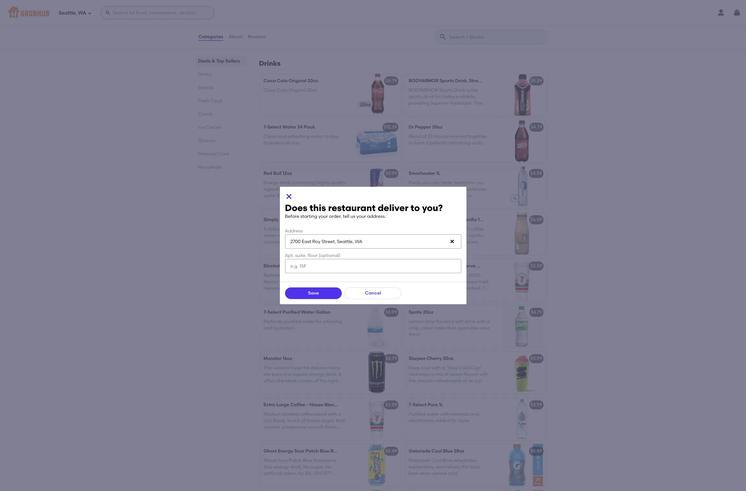 Task type: locate. For each thing, give the bounding box(es) containing it.
red bull 12oz image
[[353, 167, 401, 209]]

smartwater down hydration
[[461, 187, 487, 192]]

onion
[[276, 38, 288, 43]]

from up not
[[327, 226, 337, 232]]

from right not
[[329, 233, 339, 239]]

7- for 7-select water 24 pack
[[264, 125, 268, 130]]

red bull 12oz
[[264, 171, 292, 176]]

of
[[423, 134, 427, 139], [289, 187, 294, 192], [464, 226, 469, 232], [445, 372, 449, 378], [463, 379, 467, 384]]

blend up form
[[409, 134, 421, 139]]

for
[[462, 193, 468, 199], [316, 319, 322, 325], [451, 418, 457, 424]]

energy up "ingredients"
[[264, 180, 279, 186]]

with inside funyuns® onion flavored rings are a deliciously different snack that's fun to eat, with a crisp texture and zesty onion flavor
[[287, 31, 296, 37]]

and down keep
[[409, 372, 418, 378]]

and inside a delicious orange juice free from water or preservtives and not from concentrate.
[[310, 233, 319, 239]]

drink up quenches
[[465, 319, 476, 325]]

keep
[[285, 279, 296, 285]]

0 vertical spatial drinks
[[259, 59, 281, 68]]

your right quenches
[[480, 326, 490, 331]]

0 vertical spatial $5.99
[[386, 171, 397, 176]]

does
[[285, 203, 308, 214]]

purified inside purified water with minerals and electrolytes added for taste.
[[409, 412, 426, 417]]

added down feel.
[[419, 193, 434, 199]]

can
[[431, 180, 440, 186], [409, 187, 417, 192]]

deals
[[198, 58, 211, 64]]

taste. up vanilla in the right top of the page
[[465, 200, 477, 205]]

1 vertical spatial cola
[[277, 87, 287, 93]]

banana
[[495, 78, 513, 84]]

ghost energy sour patch blue raspberry 16oz image
[[353, 445, 401, 487]]

16oz right monster
[[283, 356, 292, 362]]

a down hydration
[[469, 193, 472, 199]]

dr
[[409, 125, 414, 130]]

$3.59
[[531, 264, 543, 269], [386, 403, 397, 408]]

$5.99
[[386, 171, 397, 176], [386, 310, 397, 316], [531, 356, 543, 362]]

1 vertical spatial drink
[[465, 319, 476, 325]]

$5.49
[[386, 449, 397, 455]]

a up mixed
[[429, 226, 432, 232]]

0 vertical spatial electrolytes
[[435, 193, 460, 199]]

deals & top sellers tab
[[198, 58, 244, 65]]

0 vertical spatial 16oz
[[283, 356, 292, 362]]

1 horizontal spatial large
[[422, 264, 435, 269]]

purity you can taste; hydration you can feel. vapor distilled smartwater with added electrolytes for a distinctive pure and crisp taste.
[[409, 180, 487, 205]]

1 vertical spatial crisp
[[453, 200, 464, 205]]

1 horizontal spatial blend
[[409, 134, 421, 139]]

cancel
[[365, 291, 381, 296]]

0 horizontal spatial electrolytes
[[293, 286, 318, 292]]

1 horizontal spatial -
[[452, 264, 454, 269]]

of inside energy drink containing highly quality ingredients of caffeine, taurine, some b-group vitamins, and sugars.
[[289, 187, 294, 192]]

and right "minerals"
[[471, 412, 479, 417]]

1 cool from the top
[[432, 449, 442, 455]]

20oz
[[308, 78, 318, 84], [307, 87, 317, 93], [432, 125, 443, 130], [423, 310, 434, 316]]

flavors
[[434, 134, 449, 139], [264, 279, 278, 285], [464, 372, 479, 378]]

to up starbucks on the top right
[[411, 203, 420, 214]]

flavors up pefectly
[[434, 134, 449, 139]]

strawberry
[[469, 78, 494, 84], [285, 264, 309, 269]]

water
[[311, 134, 324, 139], [264, 233, 276, 239], [302, 319, 315, 325], [427, 412, 439, 417]]

with up flavor
[[287, 31, 296, 37]]

blue up refuels at right
[[443, 458, 453, 464]]

clean and refreshing water to stay hydrated all day.
[[264, 134, 339, 146]]

28oz up rehydrates,
[[454, 449, 465, 455]]

1 horizontal spatial for
[[451, 418, 457, 424]]

with left "minerals"
[[441, 412, 450, 417]]

a delicious orange juice free from water or preservtives and not from concentrate.
[[264, 226, 339, 245]]

2 original from the top
[[289, 87, 306, 93]]

blue up gatorade cool blue rehydrates, replenishes, and refuels the body. best when served cold.
[[443, 449, 453, 455]]

water down 'a' on the left top of the page
[[264, 233, 276, 239]]

0 vertical spatial -
[[452, 264, 454, 269]]

7- up clean
[[264, 125, 268, 130]]

$6.59
[[531, 217, 543, 223]]

drink down 12oz
[[280, 180, 291, 186]]

with up icy!
[[480, 372, 489, 378]]

of left 23
[[423, 134, 427, 139]]

you right keep
[[297, 279, 305, 285]]

1 vertical spatial purified
[[409, 412, 426, 417]]

wa
[[78, 10, 86, 16]]

1l right pure
[[439, 403, 444, 408]]

rings
[[324, 18, 336, 24]]

of up group
[[289, 187, 294, 192]]

2 horizontal spatial for
[[462, 193, 468, 199]]

extra for extra large coffee - house blend 24oz
[[264, 403, 275, 408]]

and up all
[[278, 134, 287, 139]]

0 vertical spatial added
[[419, 193, 434, 199]]

ice cream tab
[[198, 124, 244, 131]]

1 horizontal spatial drink
[[465, 319, 476, 325]]

funyuns onion flavored rings 6oz image
[[353, 5, 401, 47]]

a inside the blend of 23 flavors married together to form a pefectly refreshing soda.
[[426, 140, 429, 146]]

0 vertical spatial 28oz
[[514, 78, 524, 84]]

when
[[419, 471, 431, 477]]

0 vertical spatial coca cola original 20oz
[[264, 78, 318, 84]]

a inside lemon-lime flavored soft drink with a crisp, clean taste that quenches your thirst.
[[487, 319, 490, 325]]

sour
[[294, 449, 305, 455]]

electrolit strawberry kiwi 21oz image
[[353, 259, 401, 302]]

0 vertical spatial blend
[[409, 134, 421, 139]]

categories button
[[198, 25, 224, 49]]

with inside lemon-lime flavored soft drink with a crisp, clean taste that quenches your thirst.
[[477, 319, 486, 325]]

are
[[337, 18, 344, 24]]

2 vertical spatial for
[[451, 418, 457, 424]]

2 vertical spatial select
[[413, 403, 427, 408]]

strawberry up kiwi on the bottom left of page
[[285, 264, 309, 269]]

coffee left 7
[[436, 264, 451, 269]]

1 horizontal spatial smartwater
[[461, 187, 487, 192]]

and up served
[[436, 465, 445, 470]]

extra large coffee - 7 reserve colombian 24oz image
[[498, 259, 546, 302]]

1 vertical spatial taste.
[[458, 418, 471, 424]]

1 vertical spatial added
[[435, 418, 450, 424]]

0 vertical spatial crisp
[[302, 31, 312, 37]]

0 horizontal spatial refreshing
[[288, 134, 310, 139]]

to
[[272, 31, 276, 37], [325, 134, 329, 139], [409, 140, 413, 146], [411, 203, 420, 214], [279, 279, 284, 285]]

1 vertical spatial $5.99
[[386, 310, 397, 316]]

1 vertical spatial 1l
[[439, 403, 444, 408]]

refreshment
[[435, 379, 462, 384]]

raspberry
[[331, 449, 354, 455]]

to left stay
[[325, 134, 329, 139]]

blend inside the blend of 23 flavors married together to form a pefectly refreshing soda.
[[409, 134, 421, 139]]

of up refreshment
[[445, 372, 449, 378]]

with inside the purity you can taste; hydration you can feel. vapor distilled smartwater with added electrolytes for a distinctive pure and crisp taste.
[[409, 193, 418, 199]]

0 horizontal spatial 16oz
[[283, 356, 292, 362]]

added inside the purity you can taste; hydration you can feel. vapor distilled smartwater with added electrolytes for a distinctive pure and crisp taste.
[[419, 193, 434, 199]]

1 vertical spatial -
[[307, 403, 309, 408]]

form
[[415, 140, 425, 146]]

and inside the purity you can taste; hydration you can feel. vapor distilled smartwater with added electrolytes for a distinctive pure and crisp taste.
[[444, 200, 452, 205]]

minerals
[[451, 412, 470, 417]]

drinks down deals
[[198, 72, 212, 77]]

zesty
[[264, 38, 275, 43]]

before
[[285, 214, 299, 220]]

the down keep
[[285, 286, 292, 292]]

0 horizontal spatial your
[[319, 214, 328, 220]]

grocery
[[198, 138, 216, 144]]

- left 7
[[452, 264, 454, 269]]

1 vertical spatial strawberry
[[285, 264, 309, 269]]

0 horizontal spatial the
[[285, 286, 292, 292]]

ghost energy sour patch blue raspberry 16oz
[[264, 449, 364, 455]]

drink inside lemon-lime flavored soft drink with a crisp, clean taste that quenches your thirst.
[[465, 319, 476, 325]]

drink
[[280, 180, 291, 186], [465, 319, 476, 325]]

free
[[317, 226, 326, 232]]

for down "minerals"
[[451, 418, 457, 424]]

energy left 'sour'
[[278, 449, 293, 455]]

1 vertical spatial refreshing
[[449, 140, 471, 146]]

1l up vapor
[[437, 171, 441, 176]]

and down perfectly
[[264, 326, 272, 331]]

coffee left "house"
[[290, 403, 306, 408]]

hydrated down strawberry
[[306, 279, 326, 285]]

gatorade inside gatorade cool blue rehydrates, replenishes, and refuels the body. best when served cold.
[[409, 458, 431, 464]]

reviews button
[[248, 25, 267, 49]]

0 vertical spatial gatorade
[[409, 449, 431, 455]]

your right us
[[357, 214, 366, 220]]

0 vertical spatial 24oz
[[503, 264, 513, 269]]

0 vertical spatial flavors
[[434, 134, 449, 139]]

refreshing inside the clean and refreshing water to stay hydrated all day.
[[288, 134, 310, 139]]

extra large coffee - 7 reserve colombian 24oz
[[409, 264, 513, 269]]

0 horizontal spatial -
[[307, 403, 309, 408]]

flavors up an
[[464, 372, 479, 378]]

gallon
[[316, 310, 331, 316]]

1 vertical spatial coffee
[[290, 403, 306, 408]]

1 horizontal spatial purified
[[409, 412, 426, 417]]

and down juice
[[310, 233, 319, 239]]

a up the mix
[[442, 366, 445, 371]]

water inside purified water with minerals and electrolytes added for taste.
[[427, 412, 439, 417]]

smartwater up purity
[[409, 171, 435, 176]]

1 horizontal spatial added
[[435, 418, 450, 424]]

1 horizontal spatial crisp
[[453, 200, 464, 205]]

ice cream
[[198, 125, 221, 130]]

and right pure
[[444, 200, 452, 205]]

blue right patch
[[320, 449, 330, 455]]

0 horizontal spatial can
[[409, 187, 417, 192]]

to inside the blend of 23 flavors married together to form a pefectly refreshing soda.
[[409, 140, 413, 146]]

crisp down different
[[302, 31, 312, 37]]

added down pure
[[435, 418, 450, 424]]

1 horizontal spatial extra
[[409, 264, 421, 269]]

added inside purified water with minerals and electrolytes added for taste.
[[435, 418, 450, 424]]

electrolytes inside the purity you can taste; hydration you can feel. vapor distilled smartwater with added electrolytes for a distinctive pure and crisp taste.
[[435, 193, 460, 199]]

0 horizontal spatial added
[[419, 193, 434, 199]]

and inside energy drink containing highly quality ingredients of caffeine, taurine, some b-group vitamins, and sugars.
[[317, 193, 326, 199]]

7- up perfectly
[[264, 310, 268, 316]]

1 vertical spatial gatorade
[[409, 458, 431, 464]]

0 vertical spatial taste.
[[465, 200, 477, 205]]

of inside discover a creamy blend of coffee and milk, mixed with divine vanilla flavor. the finest arabica beans create a rich and undeniably luscious beverage.
[[464, 226, 469, 232]]

preservtives
[[283, 233, 309, 239]]

1 horizontal spatial coffee
[[436, 264, 451, 269]]

0 vertical spatial coffee
[[436, 264, 451, 269]]

coffee for house
[[290, 403, 306, 408]]

and inside the keep cool with a "stay cold cup" and enjoy a mix of sweet flavors with the smooth refreshment of an icy!
[[409, 372, 418, 378]]

with up quenches
[[477, 319, 486, 325]]

0 vertical spatial energy
[[264, 180, 279, 186]]

with up arabica in the right top of the page
[[444, 233, 454, 239]]

cool for rehydrates,
[[432, 458, 442, 464]]

cool down gatorade cool blue 28oz
[[432, 458, 442, 464]]

water down pure
[[427, 412, 439, 417]]

gatorade cool blue 28oz image
[[498, 445, 546, 487]]

23
[[428, 134, 433, 139]]

your
[[319, 214, 328, 220], [357, 214, 366, 220], [480, 326, 490, 331]]

0 horizontal spatial for
[[316, 319, 322, 325]]

2 cool from the top
[[432, 458, 442, 464]]

starbucks frappuccino vanilla 13.7oz image
[[498, 213, 546, 255]]

can down purity
[[409, 187, 417, 192]]

deliver
[[378, 203, 409, 214]]

- for house
[[307, 403, 309, 408]]

0 vertical spatial the
[[285, 286, 292, 292]]

taste. down "minerals"
[[458, 418, 471, 424]]

for down hydration
[[462, 193, 468, 199]]

from
[[327, 226, 337, 232], [329, 233, 339, 239]]

reserve
[[458, 264, 476, 269]]

purity
[[409, 180, 421, 186]]

a right the soft
[[487, 319, 490, 325]]

water down pack
[[311, 134, 324, 139]]

1 horizontal spatial hydrated
[[306, 279, 326, 285]]

1 vertical spatial 7-
[[264, 310, 268, 316]]

2 gatorade from the top
[[409, 458, 431, 464]]

0 vertical spatial water
[[283, 125, 296, 130]]

group
[[282, 193, 295, 199]]

cherry
[[427, 356, 442, 362]]

the down rehydrates,
[[462, 465, 469, 470]]

0 vertical spatial drink
[[280, 180, 291, 186]]

flavors up "replenish"
[[264, 279, 278, 285]]

cool up gatorade cool blue rehydrates, replenishes, and refuels the body. best when served cold.
[[432, 449, 442, 455]]

7-select pure 1l
[[409, 403, 444, 408]]

0 horizontal spatial flavors
[[264, 279, 278, 285]]

2 vertical spatial electrolytes
[[409, 418, 434, 424]]

household tab
[[198, 164, 244, 171]]

purified down 7-select pure 1l
[[409, 412, 426, 417]]

and down taurine,
[[317, 193, 326, 199]]

crisp inside funyuns® onion flavored rings are a deliciously different snack that's fun to eat, with a crisp texture and zesty onion flavor
[[302, 31, 312, 37]]

strawberry
[[307, 273, 331, 278]]

about
[[229, 34, 243, 39]]

1 vertical spatial cool
[[432, 458, 442, 464]]

- for 7
[[452, 264, 454, 269]]

7
[[455, 264, 457, 269]]

1 horizontal spatial the
[[409, 379, 416, 384]]

and down finest
[[438, 246, 447, 252]]

texture
[[313, 31, 329, 37]]

of inside the blend of 23 flavors married together to form a pefectly refreshing soda.
[[423, 134, 427, 139]]

you right hydration
[[477, 180, 485, 186]]

with inside purified water with minerals and electrolytes added for taste.
[[441, 412, 450, 417]]

0 vertical spatial extra
[[409, 264, 421, 269]]

during
[[328, 286, 343, 292]]

keep cool with a "stay cold cup" and enjoy a mix of sweet flavors with the smooth refreshment of an icy!
[[409, 366, 489, 384]]

personal care tab
[[198, 151, 244, 158]]

and inside funyuns® onion flavored rings are a deliciously different snack that's fun to eat, with a crisp texture and zesty onion flavor
[[330, 31, 339, 37]]

blue inside gatorade cool blue rehydrates, replenishes, and refuels the body. best when served cold.
[[443, 458, 453, 464]]

1 vertical spatial can
[[409, 187, 417, 192]]

electrolytes inside refreshing kiwi and strawberry flavors to keep you hydrated and replenish the electrolytes lost during exercise.
[[293, 286, 318, 292]]

water inside the clean and refreshing water to stay hydrated all day.
[[311, 134, 324, 139]]

electrolytes down the distilled
[[435, 193, 460, 199]]

to inside funyuns® onion flavored rings are a deliciously different snack that's fun to eat, with a crisp texture and zesty onion flavor
[[272, 31, 276, 37]]

1 vertical spatial 24oz
[[338, 403, 349, 408]]

0 horizontal spatial 24oz
[[338, 403, 349, 408]]

of up divine
[[464, 226, 469, 232]]

electrolytes down 7-select pure 1l
[[409, 418, 434, 424]]

sweet
[[450, 372, 463, 378]]

electrolytes inside purified water with minerals and electrolytes added for taste.
[[409, 418, 434, 424]]

coca cola original 20oz
[[264, 78, 318, 84], [264, 87, 317, 93]]

0 vertical spatial coca
[[264, 78, 276, 84]]

$5.39
[[531, 78, 543, 84]]

gatorade for gatorade cool blue 28oz
[[409, 449, 431, 455]]

1 horizontal spatial $3.59
[[531, 264, 543, 269]]

1 horizontal spatial can
[[431, 180, 440, 186]]

24oz right colombian
[[503, 264, 513, 269]]

1 gatorade from the top
[[409, 449, 431, 455]]

7-select water 24 pack image
[[353, 120, 401, 163]]

drinks down zesty at the top of the page
[[259, 59, 281, 68]]

1 horizontal spatial water
[[301, 310, 315, 316]]

1 vertical spatial extra
[[264, 403, 275, 408]]

crisp down the distilled
[[453, 200, 464, 205]]

1 vertical spatial large
[[276, 403, 289, 408]]

distilled
[[443, 187, 460, 192]]

orange
[[280, 217, 297, 223]]

the left smooth
[[409, 379, 416, 384]]

0 vertical spatial hydrated
[[264, 140, 284, 146]]

starbucks frappuccino vanilla 13.7oz
[[409, 217, 491, 223]]

purified up purified
[[283, 310, 300, 316]]

flavors inside the blend of 23 flavors married together to form a pefectly refreshing soda.
[[434, 134, 449, 139]]

0 vertical spatial refreshing
[[288, 134, 310, 139]]

original
[[289, 78, 307, 84], [289, 87, 306, 93]]

to left keep
[[279, 279, 284, 285]]

1 vertical spatial original
[[289, 87, 306, 93]]

refuels
[[446, 465, 460, 470]]

16oz
[[283, 356, 292, 362], [355, 449, 364, 455]]

refreshing up day.
[[288, 134, 310, 139]]

1 vertical spatial drinks
[[198, 72, 212, 77]]

select for water
[[268, 125, 282, 130]]

to left form
[[409, 140, 413, 146]]

$3.59 for extra large coffee - 7 reserve colombian 24oz
[[531, 264, 543, 269]]

electrolytes down keep
[[293, 286, 318, 292]]

1 vertical spatial smartwater
[[461, 187, 487, 192]]

2 vertical spatial 7-
[[409, 403, 413, 408]]

cup"
[[471, 366, 482, 371]]

2 horizontal spatial the
[[462, 465, 469, 470]]

about button
[[229, 25, 243, 49]]

hydrated down clean
[[264, 140, 284, 146]]

a down 23
[[426, 140, 429, 146]]

select
[[268, 125, 282, 130], [268, 310, 282, 316], [413, 403, 427, 408]]

1 vertical spatial coca
[[264, 87, 276, 93]]

gatorade cool blue rehydrates, replenishes, and refuels the body. best when served cold.
[[409, 458, 482, 477]]

0 horizontal spatial smartwater
[[409, 171, 435, 176]]

1 horizontal spatial your
[[357, 214, 366, 220]]

0 vertical spatial purified
[[283, 310, 300, 316]]

0 vertical spatial cool
[[432, 449, 442, 455]]

1 vertical spatial $3.59
[[386, 403, 397, 408]]

taste;
[[441, 180, 453, 186]]

$5.59
[[531, 449, 543, 455]]

water down the 7-select purified water gallon
[[302, 319, 315, 325]]

24oz right "house"
[[338, 403, 349, 408]]

slurpee cherry 30oz image
[[498, 352, 546, 394]]

you up feel.
[[423, 180, 430, 186]]

can up vapor
[[431, 180, 440, 186]]

a down different
[[297, 31, 300, 37]]

1 vertical spatial hydrated
[[306, 279, 326, 285]]

smartwater 1l
[[409, 171, 441, 176]]

purified water with minerals and electrolytes added for taste.
[[409, 412, 479, 424]]

refreshing kiwi and strawberry flavors to keep you hydrated and replenish the electrolytes lost during exercise.
[[264, 273, 343, 298]]

your inside lemon-lime flavored soft drink with a crisp, clean taste that quenches your thirst.
[[480, 326, 490, 331]]

1 horizontal spatial you
[[423, 180, 430, 186]]

0 vertical spatial 7-
[[264, 125, 268, 130]]

0 vertical spatial cola
[[277, 78, 288, 84]]

water inside perfectly purified water for refueling and hydration.
[[302, 319, 315, 325]]

cool inside gatorade cool blue rehydrates, replenishes, and refuels the body. best when served cold.
[[432, 458, 442, 464]]

12oz
[[283, 171, 292, 176]]

water left 24
[[283, 125, 296, 130]]

your for does
[[357, 214, 366, 220]]

0 horizontal spatial purified
[[283, 310, 300, 316]]

snacks tab
[[198, 84, 244, 91]]

7- left pure
[[409, 403, 413, 408]]

of left an
[[463, 379, 467, 384]]

to inside "does this restaurant deliver to you? before starting your order, tell us your address."
[[411, 203, 420, 214]]

your down this
[[319, 214, 328, 220]]

svg image
[[734, 9, 741, 17], [105, 10, 110, 15], [88, 11, 92, 15], [285, 193, 293, 201], [450, 239, 455, 244]]

- left "house"
[[307, 403, 309, 408]]

your for lemon-
[[480, 326, 490, 331]]

monster
[[264, 356, 282, 362]]

restaurant
[[328, 203, 376, 214]]

extra
[[409, 264, 421, 269], [264, 403, 275, 408]]

and down that's
[[330, 31, 339, 37]]

funyuns®
[[264, 18, 288, 24]]

0 vertical spatial $3.59
[[531, 264, 543, 269]]

electrolit
[[264, 264, 284, 269]]



Task type: vqa. For each thing, say whether or not it's contained in the screenshot.


Task type: describe. For each thing, give the bounding box(es) containing it.
gatorade cool blue 28oz
[[409, 449, 465, 455]]

2 coca cola original 20oz from the top
[[264, 87, 317, 93]]

1 vertical spatial energy
[[278, 449, 293, 455]]

crisp,
[[409, 326, 421, 331]]

0 vertical spatial can
[[431, 180, 440, 186]]

pure
[[428, 403, 438, 408]]

2 horizontal spatial you
[[477, 180, 485, 186]]

sports
[[440, 78, 454, 84]]

seattle,
[[59, 10, 77, 16]]

with inside discover a creamy blend of coffee and milk, mixed with divine vanilla flavor. the finest arabica beans create a rich and undeniably luscious beverage.
[[444, 233, 454, 239]]

coffee for 7
[[436, 264, 451, 269]]

finest
[[433, 240, 445, 245]]

drink,
[[455, 78, 468, 84]]

slurpee
[[409, 356, 426, 362]]

$12.39
[[384, 125, 397, 130]]

the inside refreshing kiwi and strawberry flavors to keep you hydrated and replenish the electrolytes lost during exercise.
[[285, 286, 292, 292]]

2 cola from the top
[[277, 87, 287, 93]]

a
[[264, 226, 267, 232]]

refreshing
[[264, 273, 287, 278]]

dr pepper 20oz image
[[498, 120, 546, 163]]

and inside the clean and refreshing water to stay hydrated all day.
[[278, 134, 287, 139]]

"stay
[[446, 366, 458, 371]]

the inside the keep cool with a "stay cold cup" and enjoy a mix of sweet flavors with the smooth refreshment of an icy!
[[409, 379, 416, 384]]

7- for 7-select purified water gallon
[[264, 310, 268, 316]]

you inside refreshing kiwi and strawberry flavors to keep you hydrated and replenish the electrolytes lost during exercise.
[[297, 279, 305, 285]]

slurpee cherry 30oz
[[409, 356, 454, 362]]

create
[[409, 246, 423, 252]]

and up during
[[327, 279, 336, 285]]

crisp inside the purity you can taste; hydration you can feel. vapor distilled smartwater with added electrolytes for a distinctive pure and crisp taste.
[[453, 200, 464, 205]]

simply orange juice 52oz
[[264, 217, 321, 223]]

select for purified
[[268, 310, 282, 316]]

simply orange juice 52oz image
[[353, 213, 401, 255]]

does this restaurant deliver to you? before starting your order, tell us your address.
[[285, 203, 443, 220]]

the
[[423, 240, 432, 245]]

and inside perfectly purified water for refueling and hydration.
[[264, 326, 272, 331]]

7- for 7-select pure 1l
[[409, 403, 413, 408]]

0 horizontal spatial blend
[[325, 403, 337, 408]]

for inside purified water with minerals and electrolytes added for taste.
[[451, 418, 457, 424]]

cream
[[206, 125, 221, 130]]

eat,
[[277, 31, 286, 37]]

1 cola from the top
[[277, 78, 288, 84]]

seattle, wa
[[59, 10, 86, 16]]

1 vertical spatial 28oz
[[454, 449, 465, 455]]

7-select purified water gallon image
[[353, 306, 401, 348]]

1 vertical spatial water
[[301, 310, 315, 316]]

starting
[[300, 214, 317, 220]]

1 horizontal spatial 24oz
[[503, 264, 513, 269]]

smartwater 1l image
[[498, 167, 546, 209]]

drink inside energy drink containing highly quality ingredients of caffeine, taurine, some b-group vitamins, and sugars.
[[280, 180, 291, 186]]

feel.
[[418, 187, 428, 192]]

that's
[[326, 25, 338, 30]]

b-
[[277, 193, 282, 199]]

fresh food tab
[[198, 98, 244, 104]]

drinks inside tab
[[198, 72, 212, 77]]

to inside refreshing kiwi and strawberry flavors to keep you hydrated and replenish the electrolytes lost during exercise.
[[279, 279, 284, 285]]

a left rich
[[425, 246, 427, 252]]

body.
[[470, 465, 482, 470]]

candy tab
[[198, 111, 244, 118]]

exercise.
[[264, 293, 283, 298]]

$5.99 for sprite
[[386, 310, 397, 316]]

1 horizontal spatial 16oz
[[355, 449, 364, 455]]

and right kiwi on the bottom left of page
[[297, 273, 306, 278]]

purified
[[284, 319, 301, 325]]

fun
[[264, 31, 271, 37]]

rehydrates,
[[454, 458, 478, 464]]

$4.79 for coca cola original 20oz
[[386, 78, 397, 84]]

hydrated inside refreshing kiwi and strawberry flavors to keep you hydrated and replenish the electrolytes lost during exercise.
[[306, 279, 326, 285]]

monster 16oz image
[[353, 352, 401, 394]]

and up flavor. on the top right
[[409, 233, 418, 239]]

luscious
[[473, 246, 491, 252]]

bodyarmor sports drink, strawberry banana 28oz image
[[498, 74, 546, 116]]

flavor
[[289, 38, 302, 43]]

vanilla
[[469, 233, 483, 239]]

a left the mix
[[432, 372, 435, 378]]

vapor
[[429, 187, 442, 192]]

flavors inside the keep cool with a "stay cold cup" and enjoy a mix of sweet flavors with the smooth refreshment of an icy!
[[464, 372, 479, 378]]

flavor.
[[409, 240, 422, 245]]

perfectly purified water for refueling and hydration.
[[264, 319, 342, 331]]

drinks tab
[[198, 71, 244, 78]]

1 horizontal spatial strawberry
[[469, 78, 494, 84]]

mix
[[436, 372, 443, 378]]

and inside purified water with minerals and electrolytes added for taste.
[[471, 412, 479, 417]]

e,g. 15F search field
[[285, 259, 461, 274]]

coca cola original 20oz image
[[353, 74, 401, 116]]

care
[[218, 151, 229, 157]]

fresh food
[[198, 98, 222, 104]]

extra large coffee - house blend 24oz image
[[353, 399, 401, 441]]

cool for 28oz
[[432, 449, 442, 455]]

delicious
[[268, 226, 287, 232]]

flavors inside refreshing kiwi and strawberry flavors to keep you hydrated and replenish the electrolytes lost during exercise.
[[264, 279, 278, 285]]

flavored
[[436, 319, 454, 325]]

0 vertical spatial 1l
[[437, 171, 441, 176]]

and inside gatorade cool blue rehydrates, replenishes, and refuels the body. best when served cold.
[[436, 465, 445, 470]]

beans
[[464, 240, 478, 245]]

energy drink containing highly quality ingredients of caffeine, taurine, some b-group vitamins, and sugars.
[[264, 180, 346, 199]]

0 vertical spatial from
[[327, 226, 337, 232]]

blend of 23 flavors married together to form a pefectly refreshing soda.
[[409, 134, 488, 146]]

onion
[[289, 18, 302, 24]]

funyuns® onion flavored rings are a deliciously different snack that's fun to eat, with a crisp texture and zesty onion flavor button
[[260, 5, 401, 47]]

$5.99 for smartwater
[[386, 171, 397, 176]]

main navigation navigation
[[0, 0, 747, 25]]

soft
[[456, 319, 464, 325]]

52oz
[[311, 217, 321, 223]]

a up fun
[[264, 25, 267, 30]]

clean
[[422, 326, 434, 331]]

rich
[[429, 246, 437, 252]]

highly
[[317, 180, 330, 186]]

milk,
[[419, 233, 429, 239]]

icy!
[[475, 379, 482, 384]]

1 coca from the top
[[264, 78, 276, 84]]

sprite 20oz image
[[498, 306, 546, 348]]

select for pure
[[413, 403, 427, 408]]

0 horizontal spatial water
[[283, 125, 296, 130]]

e,g. 555 Main St, New York NY 10018 search field
[[285, 235, 461, 249]]

energy inside energy drink containing highly quality ingredients of caffeine, taurine, some b-group vitamins, and sugars.
[[264, 180, 279, 186]]

for inside perfectly purified water for refueling and hydration.
[[316, 319, 322, 325]]

$4.59
[[531, 171, 543, 176]]

electrolit strawberry kiwi 21oz
[[264, 264, 330, 269]]

smooth
[[417, 379, 434, 384]]

0 horizontal spatial strawberry
[[285, 264, 309, 269]]

1 vertical spatial from
[[329, 233, 339, 239]]

an
[[468, 379, 474, 384]]

undeniably
[[448, 246, 472, 252]]

1 coca cola original 20oz from the top
[[264, 78, 318, 84]]

vitamins,
[[296, 193, 316, 199]]

thirst.
[[409, 332, 421, 338]]

a inside the purity you can taste; hydration you can feel. vapor distilled smartwater with added electrolytes for a distinctive pure and crisp taste.
[[469, 193, 472, 199]]

2 coca from the top
[[264, 87, 276, 93]]

magnifying glass icon image
[[439, 33, 447, 41]]

apt,
[[285, 253, 294, 259]]

to inside the clean and refreshing water to stay hydrated all day.
[[325, 134, 329, 139]]

juice
[[298, 217, 310, 223]]

discover
[[409, 226, 428, 232]]

taste. inside purified water with minerals and electrolytes added for taste.
[[458, 418, 471, 424]]

large for extra large coffee - 7 reserve colombian 24oz
[[422, 264, 435, 269]]

for inside the purity you can taste; hydration you can feel. vapor distilled smartwater with added electrolytes for a distinctive pure and crisp taste.
[[462, 193, 468, 199]]

blue for gatorade cool blue rehydrates, replenishes, and refuels the body. best when served cold.
[[443, 458, 453, 464]]

1 horizontal spatial 28oz
[[514, 78, 524, 84]]

containing
[[292, 180, 316, 186]]

replenishes,
[[409, 465, 435, 470]]

cool
[[421, 366, 431, 371]]

$4.79 for blend of 23 flavors married together to form a pefectly refreshing soda.
[[531, 125, 543, 130]]

water inside a delicious orange juice free from water or preservtives and not from concentrate.
[[264, 233, 276, 239]]

address.
[[367, 214, 386, 220]]

gatorade for gatorade cool blue rehydrates, replenishes, and refuels the body. best when served cold.
[[409, 458, 431, 464]]

food
[[211, 98, 222, 104]]

with up the mix
[[432, 366, 441, 371]]

distinctive
[[409, 200, 431, 205]]

address
[[285, 228, 303, 234]]

blue for gatorade cool blue 28oz
[[443, 449, 453, 455]]

categories
[[199, 34, 223, 39]]

1 original from the top
[[289, 78, 307, 84]]

taste. inside the purity you can taste; hydration you can feel. vapor distilled smartwater with added electrolytes for a distinctive pure and crisp taste.
[[465, 200, 477, 205]]

refreshing inside the blend of 23 flavors married together to form a pefectly refreshing soda.
[[449, 140, 471, 146]]

coffee
[[470, 226, 484, 232]]

smartwater inside the purity you can taste; hydration you can feel. vapor distilled smartwater with added electrolytes for a distinctive pure and crisp taste.
[[461, 187, 487, 192]]

caffeine,
[[295, 187, 315, 192]]

2 vertical spatial $5.99
[[531, 356, 543, 362]]

large for extra large coffee - house blend 24oz
[[276, 403, 289, 408]]

extra for extra large coffee - 7 reserve colombian 24oz
[[409, 264, 421, 269]]

$3.59 for extra large coffee - house blend 24oz
[[386, 403, 397, 408]]

monster 16oz
[[264, 356, 292, 362]]

$4.79 for lemon-lime flavored soft drink with a crisp, clean taste that quenches your thirst.
[[531, 310, 543, 316]]

the inside gatorade cool blue rehydrates, replenishes, and refuels the body. best when served cold.
[[462, 465, 469, 470]]

or
[[277, 233, 282, 239]]

snack
[[312, 25, 325, 30]]

hydrated inside the clean and refreshing water to stay hydrated all day.
[[264, 140, 284, 146]]

sugars.
[[327, 193, 343, 199]]

not
[[320, 233, 328, 239]]

cold.
[[448, 471, 459, 477]]

different
[[292, 25, 310, 30]]

7-select pure 1l image
[[498, 399, 546, 441]]

soda.
[[472, 140, 484, 146]]

kiwi
[[310, 264, 320, 269]]

taste
[[435, 326, 446, 331]]

dr pepper 20oz
[[409, 125, 443, 130]]

deliciously
[[268, 25, 291, 30]]

deals & top sellers
[[198, 58, 240, 64]]

grocery tab
[[198, 137, 244, 144]]

house
[[310, 403, 324, 408]]



